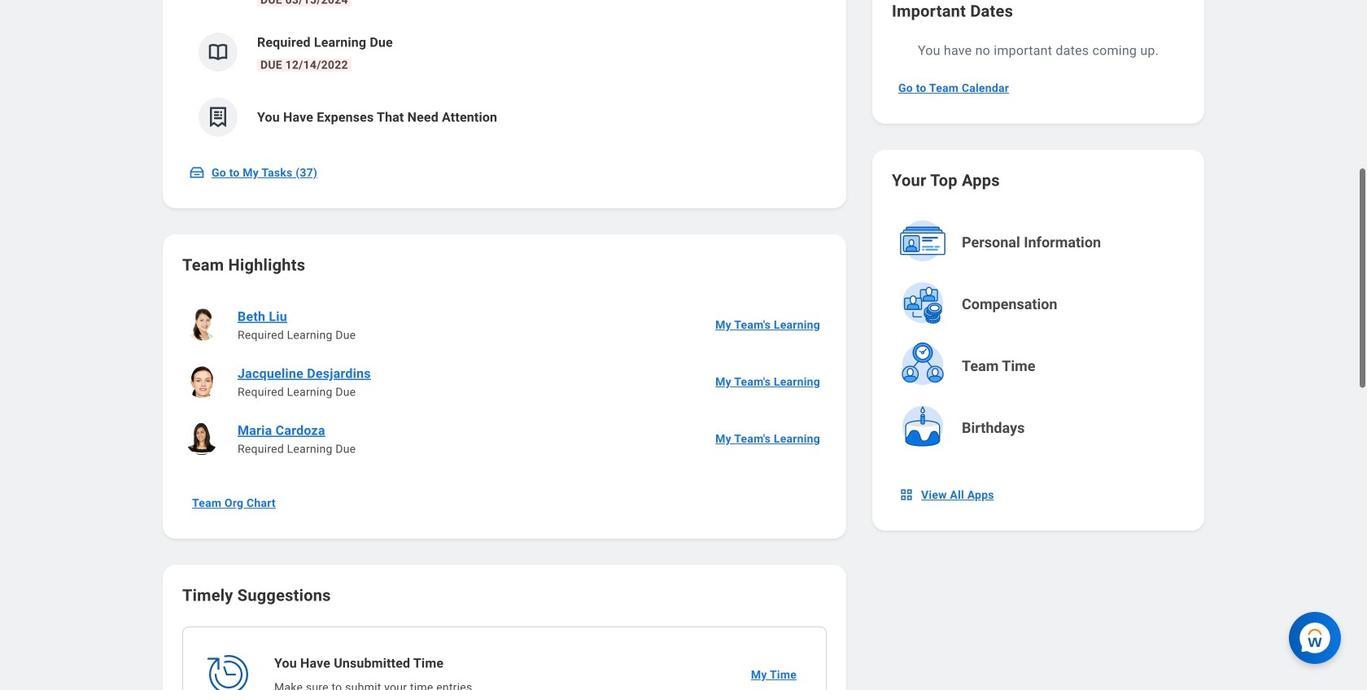 Task type: vqa. For each thing, say whether or not it's contained in the screenshot.
bottom list
yes



Task type: describe. For each thing, give the bounding box(es) containing it.
1 list from the top
[[182, 0, 827, 150]]

inbox image
[[189, 164, 205, 181]]

nbox image
[[899, 487, 915, 503]]



Task type: locate. For each thing, give the bounding box(es) containing it.
1 vertical spatial list
[[182, 296, 827, 467]]

book open image
[[206, 40, 230, 64]]

dashboard expenses image
[[206, 105, 230, 129]]

2 list from the top
[[182, 296, 827, 467]]

list
[[182, 0, 827, 150], [182, 296, 827, 467]]

0 vertical spatial list
[[182, 0, 827, 150]]



